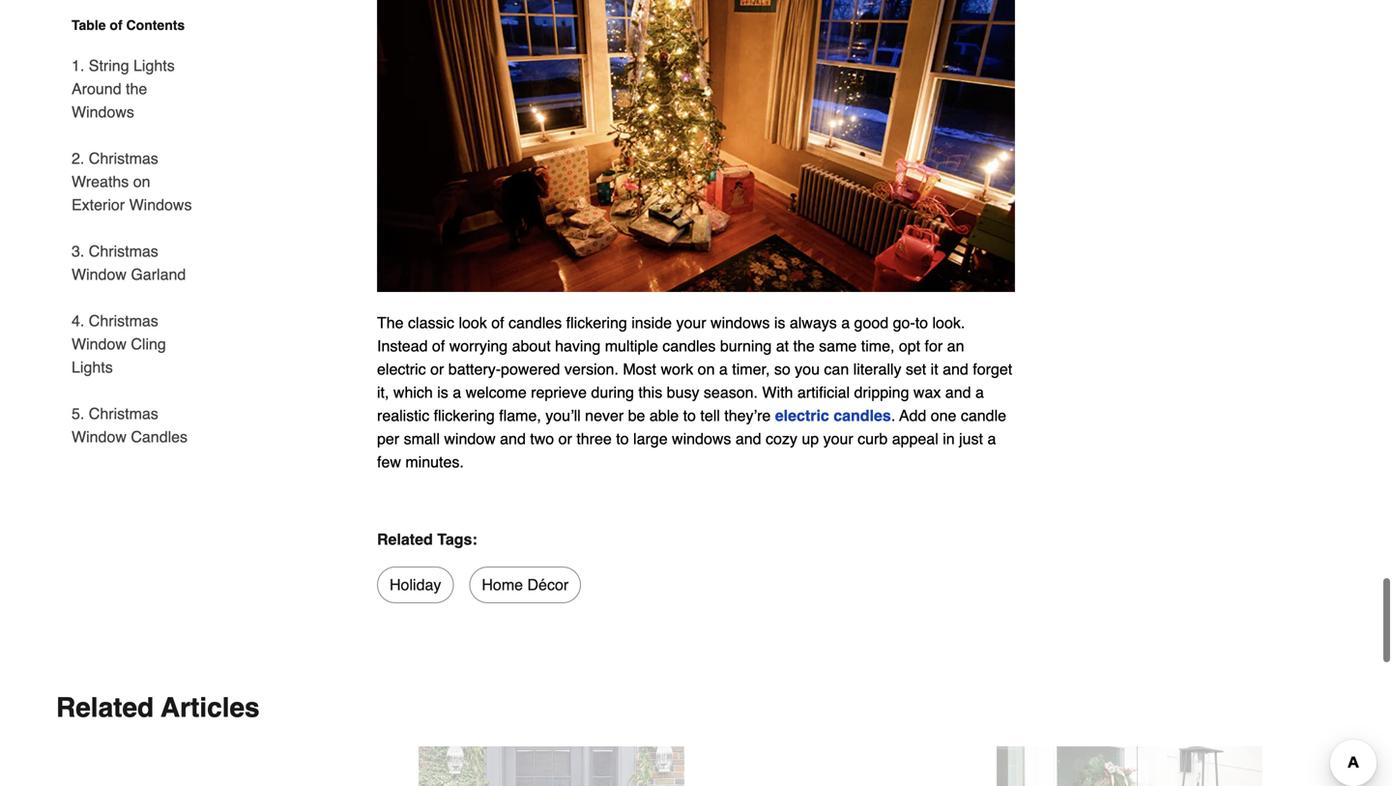 Task type: vqa. For each thing, say whether or not it's contained in the screenshot.
the rightmost of
yes



Task type: locate. For each thing, give the bounding box(es) containing it.
of right 'look'
[[491, 314, 504, 332]]

1.
[[72, 57, 84, 74]]

busy
[[667, 383, 699, 401]]

and
[[943, 360, 969, 378], [945, 383, 971, 401], [500, 430, 526, 448], [736, 430, 761, 448]]

christmas up wreaths
[[89, 149, 158, 167]]

candles up about
[[509, 314, 562, 332]]

electric up up
[[775, 407, 829, 425]]

on inside 2. christmas wreaths on exterior windows
[[133, 173, 150, 190]]

to left tell
[[683, 407, 696, 425]]

of down classic
[[432, 337, 445, 355]]

window for 5.
[[72, 428, 127, 446]]

christmas inside 2. christmas wreaths on exterior windows
[[89, 149, 158, 167]]

worrying
[[449, 337, 508, 355]]

cling
[[131, 335, 166, 353]]

1 vertical spatial related
[[56, 692, 154, 723]]

your down "electric candles"
[[823, 430, 853, 448]]

windows inside '1. string lights around the windows'
[[72, 103, 134, 121]]

0 horizontal spatial lights
[[72, 358, 113, 376]]

christmas for cling
[[89, 312, 158, 330]]

1 vertical spatial lights
[[72, 358, 113, 376]]

good
[[854, 314, 889, 332]]

windows right exterior
[[129, 196, 192, 214]]

a
[[841, 314, 850, 332], [719, 360, 728, 378], [453, 383, 461, 401], [976, 383, 984, 401], [988, 430, 996, 448]]

related articles
[[56, 692, 260, 723]]

5. christmas window candles
[[72, 405, 188, 446]]

0 horizontal spatial or
[[430, 360, 444, 378]]

on right wreaths
[[133, 173, 150, 190]]

0 vertical spatial on
[[133, 173, 150, 190]]

1 window from the top
[[72, 265, 127, 283]]

0 horizontal spatial is
[[437, 383, 448, 401]]

tell
[[700, 407, 720, 425]]

1 horizontal spatial the
[[793, 337, 815, 355]]

same
[[819, 337, 857, 355]]

0 vertical spatial related
[[377, 530, 433, 548]]

1 christmas from the top
[[89, 149, 158, 167]]

0 vertical spatial windows
[[72, 103, 134, 121]]

literally
[[853, 360, 902, 378]]

or right two on the left of the page
[[558, 430, 572, 448]]

1 horizontal spatial of
[[432, 337, 445, 355]]

0 vertical spatial electric
[[377, 360, 426, 378]]

a up same
[[841, 314, 850, 332]]

1 horizontal spatial lights
[[133, 57, 175, 74]]

garland
[[131, 265, 186, 283]]

0 horizontal spatial of
[[110, 17, 122, 33]]

a right just
[[988, 430, 996, 448]]

version.
[[565, 360, 619, 378]]

an
[[947, 337, 964, 355]]

work
[[661, 360, 693, 378]]

0 vertical spatial lights
[[133, 57, 175, 74]]

flickering up window
[[434, 407, 495, 425]]

to inside . add one candle per small window and two or three to large windows and cozy up your curb appeal in just a few minutes.
[[616, 430, 629, 448]]

0 horizontal spatial flickering
[[434, 407, 495, 425]]

time,
[[861, 337, 895, 355]]

christmas inside 5. christmas window candles
[[89, 405, 158, 423]]

around
[[72, 80, 121, 98]]

or inside . add one candle per small window and two or three to large windows and cozy up your curb appeal in just a few minutes.
[[558, 430, 572, 448]]

lights down 4.
[[72, 358, 113, 376]]

for
[[925, 337, 943, 355]]

timer,
[[732, 360, 770, 378]]

windows up burning
[[711, 314, 770, 332]]

your inside the classic look of candles flickering inside your windows is always a good go-to look. instead of worrying about having multiple candles burning at the same time, opt for an electric or battery-powered version. most work on a timer, so you can literally set it and forget it, which is a welcome reprieve during this busy season. with artificial dripping wax and a realistic flickering flame, you'll never be able to tell they're
[[676, 314, 706, 332]]

of right table
[[110, 17, 122, 33]]

christmas up garland
[[89, 242, 158, 260]]

the
[[377, 314, 404, 332]]

0 horizontal spatial electric
[[377, 360, 426, 378]]

2 window from the top
[[72, 335, 127, 353]]

a up season.
[[719, 360, 728, 378]]

lights down contents
[[133, 57, 175, 74]]

christmas up cling at the left top of page
[[89, 312, 158, 330]]

1 vertical spatial or
[[558, 430, 572, 448]]

is right which in the left of the page
[[437, 383, 448, 401]]

2 horizontal spatial candles
[[834, 407, 891, 425]]

1 horizontal spatial electric
[[775, 407, 829, 425]]

at
[[776, 337, 789, 355]]

candles
[[131, 428, 188, 446]]

0 horizontal spatial to
[[616, 430, 629, 448]]

1 horizontal spatial or
[[558, 430, 572, 448]]

windows for around
[[72, 103, 134, 121]]

3 christmas from the top
[[89, 312, 158, 330]]

and up one
[[945, 383, 971, 401]]

window inside 4. christmas window cling lights
[[72, 335, 127, 353]]

wreaths
[[72, 173, 129, 190]]

christmas
[[89, 149, 158, 167], [89, 242, 158, 260], [89, 312, 158, 330], [89, 405, 158, 423]]

3 window from the top
[[72, 428, 127, 446]]

a christmas tree with lights, gifts and other holiday decor. image
[[377, 0, 1015, 292]]

a young boy hangs a christmas wreath on the front door. image
[[997, 746, 1263, 786]]

1 vertical spatial flickering
[[434, 407, 495, 425]]

0 vertical spatial windows
[[711, 314, 770, 332]]

1 horizontal spatial is
[[774, 314, 785, 332]]

window inside 3. christmas window garland
[[72, 265, 127, 283]]

window down 4.
[[72, 335, 127, 353]]

0 vertical spatial to
[[915, 314, 928, 332]]

christmas up candles
[[89, 405, 158, 423]]

just
[[959, 430, 983, 448]]

1 vertical spatial of
[[491, 314, 504, 332]]

1 horizontal spatial your
[[823, 430, 853, 448]]

décor
[[527, 576, 569, 594]]

1 horizontal spatial related
[[377, 530, 433, 548]]

holiday link
[[377, 567, 454, 603]]

windows
[[72, 103, 134, 121], [129, 196, 192, 214]]

they're
[[724, 407, 771, 425]]

can
[[824, 360, 849, 378]]

contents
[[126, 17, 185, 33]]

windows
[[711, 314, 770, 332], [672, 430, 731, 448]]

window for 4.
[[72, 335, 127, 353]]

about
[[512, 337, 551, 355]]

2 christmas from the top
[[89, 242, 158, 260]]

window
[[72, 265, 127, 283], [72, 335, 127, 353], [72, 428, 127, 446]]

electric candles
[[775, 407, 891, 425]]

0 horizontal spatial related
[[56, 692, 154, 723]]

christmas inside 3. christmas window garland
[[89, 242, 158, 260]]

candles
[[509, 314, 562, 332], [663, 337, 716, 355], [834, 407, 891, 425]]

flickering
[[566, 314, 627, 332], [434, 407, 495, 425]]

flickering up having at the left of the page
[[566, 314, 627, 332]]

the right at
[[793, 337, 815, 355]]

1 vertical spatial is
[[437, 383, 448, 401]]

0 horizontal spatial your
[[676, 314, 706, 332]]

on
[[133, 173, 150, 190], [698, 360, 715, 378]]

1 vertical spatial windows
[[672, 430, 731, 448]]

christmas inside 4. christmas window cling lights
[[89, 312, 158, 330]]

and down "they're"
[[736, 430, 761, 448]]

burning
[[720, 337, 772, 355]]

1 vertical spatial on
[[698, 360, 715, 378]]

4.
[[72, 312, 84, 330]]

windows inside . add one candle per small window and two or three to large windows and cozy up your curb appeal in just a few minutes.
[[672, 430, 731, 448]]

1 horizontal spatial candles
[[663, 337, 716, 355]]

tags:
[[437, 530, 477, 548]]

windows inside 2. christmas wreaths on exterior windows
[[129, 196, 192, 214]]

electric down "instead"
[[377, 360, 426, 378]]

season.
[[704, 383, 758, 401]]

is up at
[[774, 314, 785, 332]]

2 vertical spatial of
[[432, 337, 445, 355]]

to up opt
[[915, 314, 928, 332]]

4. christmas window cling lights link
[[72, 298, 201, 391]]

lights inside '1. string lights around the windows'
[[133, 57, 175, 74]]

window down 3.
[[72, 265, 127, 283]]

related
[[377, 530, 433, 548], [56, 692, 154, 723]]

windows for on
[[129, 196, 192, 214]]

2 vertical spatial window
[[72, 428, 127, 446]]

5. christmas window candles link
[[72, 391, 201, 449]]

0 vertical spatial window
[[72, 265, 127, 283]]

0 vertical spatial or
[[430, 360, 444, 378]]

or up which in the left of the page
[[430, 360, 444, 378]]

.
[[891, 407, 896, 425]]

is
[[774, 314, 785, 332], [437, 383, 448, 401]]

1 vertical spatial your
[[823, 430, 853, 448]]

2 vertical spatial candles
[[834, 407, 891, 425]]

and down flame,
[[500, 430, 526, 448]]

windows down tell
[[672, 430, 731, 448]]

artificial
[[798, 383, 850, 401]]

0 vertical spatial flickering
[[566, 314, 627, 332]]

0 horizontal spatial on
[[133, 173, 150, 190]]

1 horizontal spatial to
[[683, 407, 696, 425]]

related for related articles
[[56, 692, 154, 723]]

4 christmas from the top
[[89, 405, 158, 423]]

windows down around
[[72, 103, 134, 121]]

1 vertical spatial the
[[793, 337, 815, 355]]

home décor link
[[469, 567, 581, 603]]

1 horizontal spatial on
[[698, 360, 715, 378]]

string
[[89, 57, 129, 74]]

1 vertical spatial window
[[72, 335, 127, 353]]

electric inside the classic look of candles flickering inside your windows is always a good go-to look. instead of worrying about having multiple candles burning at the same time, opt for an electric or battery-powered version. most work on a timer, so you can literally set it and forget it, which is a welcome reprieve during this busy season. with artificial dripping wax and a realistic flickering flame, you'll never be able to tell they're
[[377, 360, 426, 378]]

2 vertical spatial to
[[616, 430, 629, 448]]

on inside the classic look of candles flickering inside your windows is always a good go-to look. instead of worrying about having multiple candles burning at the same time, opt for an electric or battery-powered version. most work on a timer, so you can literally set it and forget it, which is a welcome reprieve during this busy season. with artificial dripping wax and a realistic flickering flame, you'll never be able to tell they're
[[698, 360, 715, 378]]

window inside 5. christmas window candles
[[72, 428, 127, 446]]

candles up curb
[[834, 407, 891, 425]]

add
[[899, 407, 927, 425]]

a up candle
[[976, 383, 984, 401]]

your
[[676, 314, 706, 332], [823, 430, 853, 448]]

0 horizontal spatial the
[[126, 80, 147, 98]]

holiday
[[390, 576, 441, 594]]

on right work
[[698, 360, 715, 378]]

related for related tags:
[[377, 530, 433, 548]]

1 vertical spatial windows
[[129, 196, 192, 214]]

you
[[795, 360, 820, 378]]

1 vertical spatial electric
[[775, 407, 829, 425]]

candles up work
[[663, 337, 716, 355]]

2 horizontal spatial to
[[915, 314, 928, 332]]

a down battery-
[[453, 383, 461, 401]]

the
[[126, 80, 147, 98], [793, 337, 815, 355]]

0 vertical spatial your
[[676, 314, 706, 332]]

to down be
[[616, 430, 629, 448]]

lights
[[133, 57, 175, 74], [72, 358, 113, 376]]

up
[[802, 430, 819, 448]]

0 vertical spatial candles
[[509, 314, 562, 332]]

window down 5.
[[72, 428, 127, 446]]

articles
[[161, 692, 260, 723]]

dripping
[[854, 383, 909, 401]]

the down string
[[126, 80, 147, 98]]

0 vertical spatial the
[[126, 80, 147, 98]]

2. christmas wreaths on exterior windows
[[72, 149, 192, 214]]

your right inside
[[676, 314, 706, 332]]

of
[[110, 17, 122, 33], [491, 314, 504, 332], [432, 337, 445, 355]]



Task type: describe. For each thing, give the bounding box(es) containing it.
forget
[[973, 360, 1012, 378]]

table
[[72, 17, 106, 33]]

look
[[459, 314, 487, 332]]

window
[[444, 430, 496, 448]]

home
[[482, 576, 523, 594]]

a navy blue door on a brick home decorated with a fresh wreath and garland. image
[[419, 746, 685, 786]]

minutes.
[[405, 453, 464, 471]]

look.
[[933, 314, 965, 332]]

3.
[[72, 242, 84, 260]]

0 horizontal spatial candles
[[509, 314, 562, 332]]

table of contents
[[72, 17, 185, 33]]

2. christmas wreaths on exterior windows link
[[72, 135, 201, 228]]

set
[[906, 360, 926, 378]]

in
[[943, 430, 955, 448]]

wax
[[914, 383, 941, 401]]

0 vertical spatial of
[[110, 17, 122, 33]]

. add one candle per small window and two or three to large windows and cozy up your curb appeal in just a few minutes.
[[377, 407, 1007, 471]]

or inside the classic look of candles flickering inside your windows is always a good go-to look. instead of worrying about having multiple candles burning at the same time, opt for an electric or battery-powered version. most work on a timer, so you can literally set it and forget it, which is a welcome reprieve during this busy season. with artificial dripping wax and a realistic flickering flame, you'll never be able to tell they're
[[430, 360, 444, 378]]

1. string lights around the windows
[[72, 57, 175, 121]]

3. christmas window garland link
[[72, 228, 201, 298]]

the classic look of candles flickering inside your windows is always a good go-to look. instead of worrying about having multiple candles burning at the same time, opt for an electric or battery-powered version. most work on a timer, so you can literally set it and forget it, which is a welcome reprieve during this busy season. with artificial dripping wax and a realistic flickering flame, you'll never be able to tell they're
[[377, 314, 1012, 425]]

classic
[[408, 314, 454, 332]]

small
[[404, 430, 440, 448]]

so
[[774, 360, 791, 378]]

during
[[591, 383, 634, 401]]

per
[[377, 430, 399, 448]]

0 vertical spatial is
[[774, 314, 785, 332]]

able
[[650, 407, 679, 425]]

few
[[377, 453, 401, 471]]

with
[[762, 383, 793, 401]]

welcome
[[466, 383, 527, 401]]

flame,
[[499, 407, 541, 425]]

which
[[393, 383, 433, 401]]

go-
[[893, 314, 915, 332]]

5.
[[72, 405, 84, 423]]

large
[[633, 430, 668, 448]]

the inside '1. string lights around the windows'
[[126, 80, 147, 98]]

3. christmas window garland
[[72, 242, 186, 283]]

powered
[[501, 360, 560, 378]]

never
[[585, 407, 624, 425]]

one
[[931, 407, 957, 425]]

1 horizontal spatial flickering
[[566, 314, 627, 332]]

three
[[577, 430, 612, 448]]

1. string lights around the windows link
[[72, 43, 201, 135]]

this
[[638, 383, 663, 401]]

1 vertical spatial to
[[683, 407, 696, 425]]

and right it
[[943, 360, 969, 378]]

realistic
[[377, 407, 430, 425]]

reprieve
[[531, 383, 587, 401]]

instead
[[377, 337, 428, 355]]

christmas for garland
[[89, 242, 158, 260]]

2 horizontal spatial of
[[491, 314, 504, 332]]

appeal
[[892, 430, 939, 448]]

windows inside the classic look of candles flickering inside your windows is always a good go-to look. instead of worrying about having multiple candles burning at the same time, opt for an electric or battery-powered version. most work on a timer, so you can literally set it and forget it, which is a welcome reprieve during this busy season. with artificial dripping wax and a realistic flickering flame, you'll never be able to tell they're
[[711, 314, 770, 332]]

always
[[790, 314, 837, 332]]

multiple
[[605, 337, 658, 355]]

it
[[931, 360, 939, 378]]

cozy
[[766, 430, 798, 448]]

opt
[[899, 337, 921, 355]]

be
[[628, 407, 645, 425]]

a inside . add one candle per small window and two or three to large windows and cozy up your curb appeal in just a few minutes.
[[988, 430, 996, 448]]

christmas for on
[[89, 149, 158, 167]]

christmas for candles
[[89, 405, 158, 423]]

electric candles link
[[775, 407, 891, 425]]

you'll
[[546, 407, 581, 425]]

two
[[530, 430, 554, 448]]

curb
[[858, 430, 888, 448]]

most
[[623, 360, 656, 378]]

window for 3.
[[72, 265, 127, 283]]

battery-
[[448, 360, 501, 378]]

home décor
[[482, 576, 569, 594]]

it,
[[377, 383, 389, 401]]

1 vertical spatial candles
[[663, 337, 716, 355]]

candle
[[961, 407, 1007, 425]]

your inside . add one candle per small window and two or three to large windows and cozy up your curb appeal in just a few minutes.
[[823, 430, 853, 448]]

having
[[555, 337, 601, 355]]

4. christmas window cling lights
[[72, 312, 166, 376]]

inside
[[632, 314, 672, 332]]

related tags:
[[377, 530, 477, 548]]

the inside the classic look of candles flickering inside your windows is always a good go-to look. instead of worrying about having multiple candles burning at the same time, opt for an electric or battery-powered version. most work on a timer, so you can literally set it and forget it, which is a welcome reprieve during this busy season. with artificial dripping wax and a realistic flickering flame, you'll never be able to tell they're
[[793, 337, 815, 355]]

lights inside 4. christmas window cling lights
[[72, 358, 113, 376]]

2.
[[72, 149, 84, 167]]

table of contents element
[[56, 15, 201, 449]]



